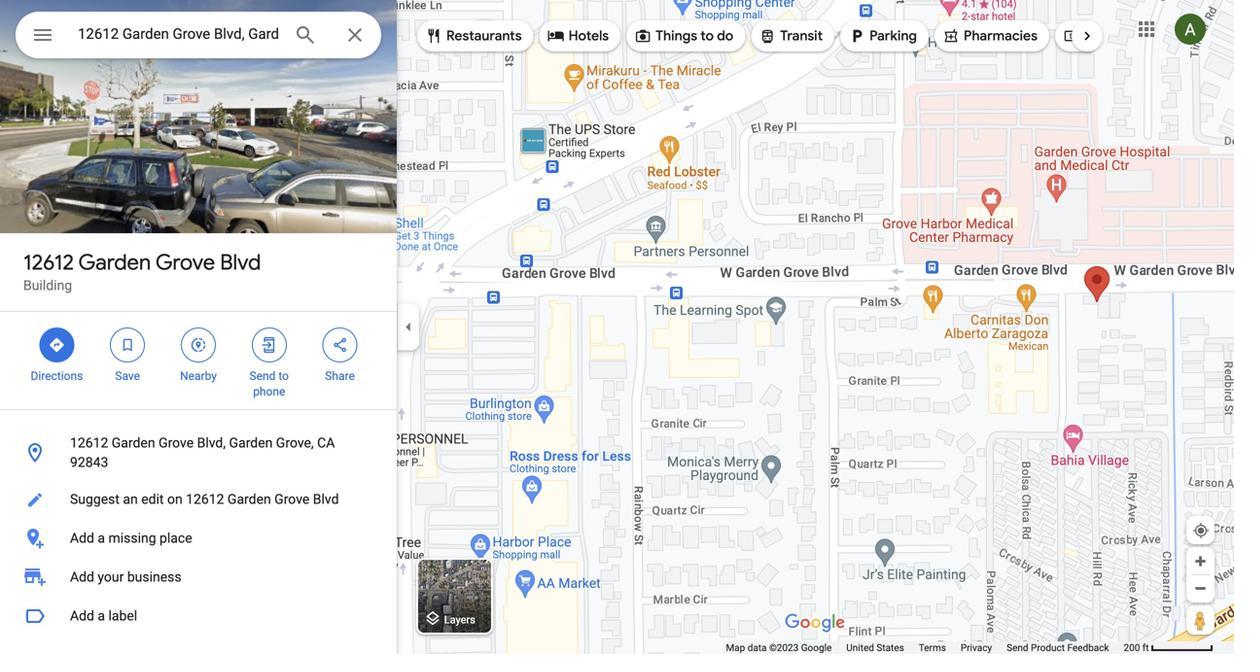 Task type: vqa. For each thing, say whether or not it's contained in the screenshot.


Task type: locate. For each thing, give the bounding box(es) containing it.
2 a from the top
[[98, 609, 105, 625]]

garden up the add a missing place button
[[228, 492, 271, 508]]


[[759, 25, 777, 47]]

grove
[[156, 249, 215, 276], [159, 436, 194, 452], [275, 492, 310, 508]]

12612 garden grove blvd building
[[23, 249, 261, 294]]

grove inside 12612 garden grove blvd building
[[156, 249, 215, 276]]

grove inside 12612 garden grove blvd, garden grove, ca 92843
[[159, 436, 194, 452]]

add down "suggest"
[[70, 531, 94, 547]]

1 vertical spatial to
[[279, 370, 289, 383]]

parking
[[870, 27, 918, 45]]

add your business
[[70, 570, 182, 586]]

to left do
[[701, 27, 714, 45]]


[[331, 335, 349, 356]]

12612 inside 12612 garden grove blvd, garden grove, ca 92843
[[70, 436, 108, 452]]

12612
[[23, 249, 74, 276], [70, 436, 108, 452], [186, 492, 224, 508]]

garden up an
[[112, 436, 155, 452]]

united
[[847, 643, 875, 654]]

privacy
[[961, 643, 993, 654]]

hotels
[[569, 27, 609, 45]]

send
[[250, 370, 276, 383], [1007, 643, 1029, 654]]

your
[[98, 570, 124, 586]]

0 vertical spatial add
[[70, 531, 94, 547]]


[[48, 335, 66, 356]]

on
[[167, 492, 183, 508]]

None field
[[78, 22, 278, 46]]

1 vertical spatial send
[[1007, 643, 1029, 654]]

12612 up "92843"
[[70, 436, 108, 452]]

0 vertical spatial a
[[98, 531, 105, 547]]

product
[[1032, 643, 1066, 654]]

0 vertical spatial send
[[250, 370, 276, 383]]

to
[[701, 27, 714, 45], [279, 370, 289, 383]]

blvd down ca
[[313, 492, 339, 508]]

0 horizontal spatial send
[[250, 370, 276, 383]]

grove up 
[[156, 249, 215, 276]]

1 vertical spatial blvd
[[313, 492, 339, 508]]

garden right blvd,
[[229, 436, 273, 452]]

phone
[[253, 385, 286, 399]]

add for add a missing place
[[70, 531, 94, 547]]

0 horizontal spatial to
[[279, 370, 289, 383]]

 pharmacies
[[943, 25, 1038, 47]]

1 a from the top
[[98, 531, 105, 547]]

place
[[160, 531, 192, 547]]

google maps element
[[0, 0, 1235, 655]]

do
[[717, 27, 734, 45]]

3 add from the top
[[70, 609, 94, 625]]

add inside button
[[70, 531, 94, 547]]

send inside send to phone
[[250, 370, 276, 383]]

200 ft button
[[1125, 643, 1215, 654]]

1 vertical spatial grove
[[159, 436, 194, 452]]

a left the missing at the left bottom of page
[[98, 531, 105, 547]]

0 horizontal spatial blvd
[[220, 249, 261, 276]]

nearby
[[180, 370, 217, 383]]

0 vertical spatial blvd
[[220, 249, 261, 276]]

2 add from the top
[[70, 570, 94, 586]]

footer
[[726, 642, 1125, 655]]

grove left blvd,
[[159, 436, 194, 452]]

google
[[802, 643, 832, 654]]

map
[[726, 643, 746, 654]]

garden up the 
[[78, 249, 151, 276]]

12612 right on
[[186, 492, 224, 508]]


[[261, 335, 278, 356]]

0 vertical spatial to
[[701, 27, 714, 45]]

1 add from the top
[[70, 531, 94, 547]]

add
[[70, 531, 94, 547], [70, 570, 94, 586], [70, 609, 94, 625]]

garden
[[78, 249, 151, 276], [112, 436, 155, 452], [229, 436, 273, 452], [228, 492, 271, 508]]

edit
[[141, 492, 164, 508]]

terms button
[[919, 642, 947, 655]]

grove down grove,
[[275, 492, 310, 508]]

add inside add your business link
[[70, 570, 94, 586]]

200
[[1125, 643, 1141, 654]]

 parking
[[849, 25, 918, 47]]

1 horizontal spatial send
[[1007, 643, 1029, 654]]

layers
[[444, 614, 476, 627]]

12612 garden grove blvd, garden grove, ca 92843 button
[[0, 426, 397, 481]]

blvd
[[220, 249, 261, 276], [313, 492, 339, 508]]

92843
[[70, 455, 108, 471]]

zoom out image
[[1194, 582, 1209, 597]]

map data ©2023 google
[[726, 643, 832, 654]]

missing
[[108, 531, 156, 547]]

0 vertical spatial 12612
[[23, 249, 74, 276]]

add a label
[[70, 609, 137, 625]]

1 vertical spatial add
[[70, 570, 94, 586]]

pharmacies
[[964, 27, 1038, 45]]

a left label
[[98, 609, 105, 625]]


[[119, 335, 136, 356]]

add inside add a label button
[[70, 609, 94, 625]]

1 horizontal spatial to
[[701, 27, 714, 45]]

suggest
[[70, 492, 120, 508]]

12612 inside 12612 garden grove blvd building
[[23, 249, 74, 276]]

suggest an edit on 12612 garden grove blvd button
[[0, 481, 397, 520]]

business
[[127, 570, 182, 586]]

send product feedback
[[1007, 643, 1110, 654]]

add left your
[[70, 570, 94, 586]]

 things to do
[[635, 25, 734, 47]]

garden inside suggest an edit on 12612 garden grove blvd button
[[228, 492, 271, 508]]

1 vertical spatial a
[[98, 609, 105, 625]]

send to phone
[[250, 370, 289, 399]]

0 vertical spatial grove
[[156, 249, 215, 276]]

save
[[115, 370, 140, 383]]

to up phone
[[279, 370, 289, 383]]

a
[[98, 531, 105, 547], [98, 609, 105, 625]]

a for missing
[[98, 531, 105, 547]]

2 vertical spatial add
[[70, 609, 94, 625]]

12612 Garden Grove Blvd, Garden Grove, CA 92843 field
[[16, 12, 381, 58]]

a for label
[[98, 609, 105, 625]]

footer containing map data ©2023 google
[[726, 642, 1125, 655]]

an
[[123, 492, 138, 508]]

google account: angela cha  
(angela.cha@adept.ai) image
[[1176, 14, 1207, 45]]

1 vertical spatial 12612
[[70, 436, 108, 452]]

12612 up building
[[23, 249, 74, 276]]

building
[[23, 278, 72, 294]]

blvd up ""
[[220, 249, 261, 276]]

available search options for this area region
[[403, 13, 1132, 59]]

transit
[[781, 27, 823, 45]]

send left product
[[1007, 643, 1029, 654]]

send inside button
[[1007, 643, 1029, 654]]

1 horizontal spatial blvd
[[313, 492, 339, 508]]

to inside send to phone
[[279, 370, 289, 383]]

send product feedback button
[[1007, 642, 1110, 655]]

send for send to phone
[[250, 370, 276, 383]]

add left label
[[70, 609, 94, 625]]

send up phone
[[250, 370, 276, 383]]



Task type: describe. For each thing, give the bounding box(es) containing it.

[[1064, 25, 1081, 47]]

send for send product feedback
[[1007, 643, 1029, 654]]

blvd inside 12612 garden grove blvd building
[[220, 249, 261, 276]]

share
[[325, 370, 355, 383]]

12612 for blvd
[[23, 249, 74, 276]]

ft
[[1143, 643, 1150, 654]]

blvd inside suggest an edit on 12612 garden grove blvd button
[[313, 492, 339, 508]]

show your location image
[[1193, 523, 1211, 540]]

zoom in image
[[1194, 555, 1209, 569]]

feedback
[[1068, 643, 1110, 654]]

grove for blvd
[[156, 249, 215, 276]]

actions for 12612 garden grove blvd region
[[0, 312, 397, 410]]

add a label button
[[0, 598, 397, 636]]

12612 for blvd,
[[70, 436, 108, 452]]

add for add your business
[[70, 570, 94, 586]]

united states
[[847, 643, 905, 654]]


[[548, 25, 565, 47]]

grove,
[[276, 436, 314, 452]]

 transit
[[759, 25, 823, 47]]

next page image
[[1079, 27, 1097, 45]]

 button
[[16, 12, 70, 62]]


[[425, 25, 443, 47]]

 search field
[[16, 12, 381, 62]]

12612 garden grove blvd main content
[[0, 0, 397, 655]]

grove for blvd,
[[159, 436, 194, 452]]

directions
[[31, 370, 83, 383]]

privacy button
[[961, 642, 993, 655]]

atms
[[1085, 27, 1120, 45]]


[[849, 25, 866, 47]]

suggest an edit on 12612 garden grove blvd
[[70, 492, 339, 508]]

to inside the  things to do
[[701, 27, 714, 45]]

label
[[108, 609, 137, 625]]

200 ft
[[1125, 643, 1150, 654]]

2 vertical spatial grove
[[275, 492, 310, 508]]

12612 garden grove blvd, garden grove, ca 92843
[[70, 436, 335, 471]]

©2023
[[770, 643, 799, 654]]

none field inside 12612 garden grove blvd, garden grove, ca 92843 field
[[78, 22, 278, 46]]

collapse side panel image
[[398, 317, 419, 338]]

blvd,
[[197, 436, 226, 452]]

add your business link
[[0, 559, 397, 598]]

add for add a label
[[70, 609, 94, 625]]


[[31, 21, 54, 49]]

states
[[877, 643, 905, 654]]

show street view coverage image
[[1187, 606, 1216, 636]]

add a missing place button
[[0, 520, 397, 559]]

 atms
[[1064, 25, 1120, 47]]

ca
[[317, 436, 335, 452]]


[[190, 335, 207, 356]]

footer inside google maps element
[[726, 642, 1125, 655]]

things
[[656, 27, 698, 45]]

united states button
[[847, 642, 905, 655]]

 hotels
[[548, 25, 609, 47]]

garden inside 12612 garden grove blvd building
[[78, 249, 151, 276]]

add a missing place
[[70, 531, 192, 547]]

terms
[[919, 643, 947, 654]]

data
[[748, 643, 767, 654]]


[[635, 25, 652, 47]]

restaurants
[[447, 27, 522, 45]]

2 vertical spatial 12612
[[186, 492, 224, 508]]


[[943, 25, 961, 47]]

 restaurants
[[425, 25, 522, 47]]



